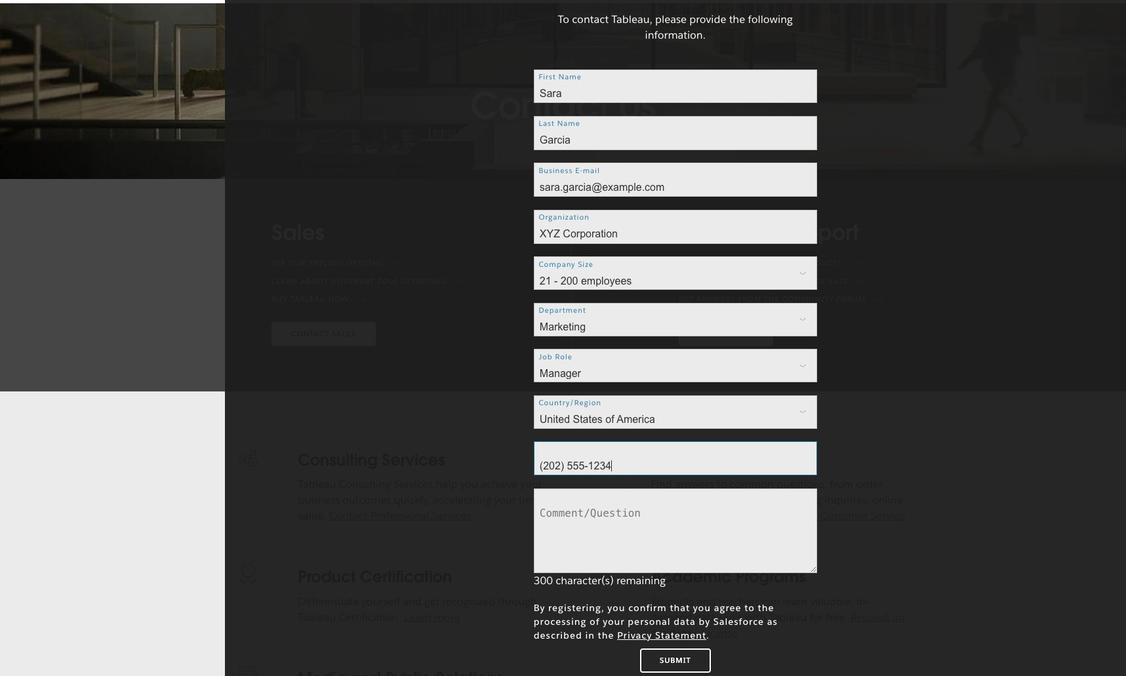 Task type: locate. For each thing, give the bounding box(es) containing it.
None submit
[[640, 649, 711, 673]]

First Name text field
[[534, 69, 817, 103]]

Phone (e.g. (201) 555-0123) telephone field
[[534, 442, 817, 476]]

Business E-mail email field
[[534, 163, 817, 197]]



Task type: describe. For each thing, give the bounding box(es) containing it.
Last Name text field
[[534, 116, 817, 150]]

Comment/Question text field
[[534, 488, 817, 573]]

Organization text field
[[534, 210, 817, 244]]

main element
[[55, 0, 1071, 3]]



Task type: vqa. For each thing, say whether or not it's contained in the screenshot.
submit in the right of the page
yes



